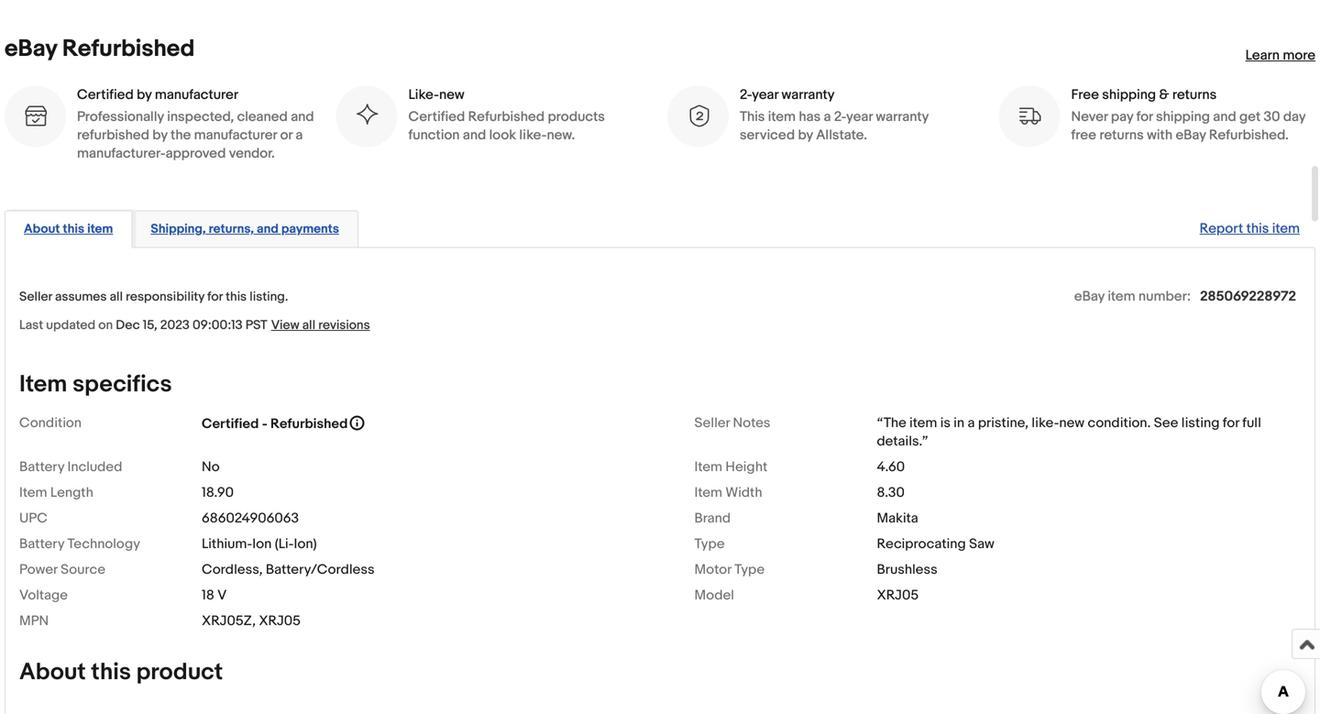 Task type: describe. For each thing, give the bounding box(es) containing it.
last updated on dec 15, 2023 09:00:13 pst view all revisions
[[19, 318, 370, 333]]

(li-
[[275, 536, 294, 553]]

see
[[1155, 415, 1179, 432]]

no
[[202, 459, 220, 476]]

learn more link
[[1246, 47, 1316, 64]]

1 vertical spatial 2-
[[835, 109, 847, 125]]

1 vertical spatial all
[[302, 318, 316, 333]]

xrj05z, xrj05
[[202, 613, 301, 630]]

item inside "the item is in a pristine, like-new condition. see listing for full details."
[[910, 415, 938, 432]]

0 horizontal spatial by
[[137, 87, 152, 103]]

tab list containing about this item
[[5, 207, 1316, 248]]

285069228972
[[1201, 288, 1297, 305]]

details."
[[877, 433, 929, 450]]

last
[[19, 318, 43, 333]]

ebay refurbished
[[5, 35, 195, 63]]

and inside free shipping & returns never pay for shipping and get 30 day free returns with ebay refurbished.
[[1214, 109, 1237, 125]]

with details__icon image for certified refurbished products function and look like-new.
[[355, 104, 379, 129]]

18.90
[[202, 485, 234, 501]]

shipping, returns, and payments button
[[151, 221, 339, 238]]

item for item width
[[695, 485, 723, 501]]

cleaned
[[237, 109, 288, 125]]

item for item height
[[695, 459, 723, 476]]

condition.
[[1088, 415, 1152, 432]]

0 horizontal spatial returns
[[1100, 127, 1145, 144]]

cordless, battery/cordless
[[202, 562, 375, 578]]

for inside "the item is in a pristine, like-new condition. see listing for full details."
[[1223, 415, 1240, 432]]

notes
[[733, 415, 771, 432]]

lithium-ion (li-ion)
[[202, 536, 317, 553]]

length
[[50, 485, 93, 501]]

18 v
[[202, 587, 227, 604]]

serviced
[[740, 127, 795, 144]]

09:00:13
[[193, 318, 243, 333]]

with details__icon image for professionally inspected, cleaned and refurbished by the manufacturer or a manufacturer-approved vendor.
[[23, 104, 48, 129]]

power source
[[19, 562, 106, 578]]

pst
[[246, 318, 268, 333]]

for inside free shipping & returns never pay for shipping and get 30 day free returns with ebay refurbished.
[[1137, 109, 1154, 125]]

and inside like-new certified refurbished products function and look like-new.
[[463, 127, 486, 144]]

updated
[[46, 318, 96, 333]]

ebay for refurbished
[[5, 35, 57, 63]]

0 vertical spatial warranty
[[782, 87, 835, 103]]

in
[[954, 415, 965, 432]]

battery for battery included
[[19, 459, 64, 476]]

about this product
[[19, 659, 223, 687]]

specifics
[[73, 371, 172, 399]]

new.
[[547, 127, 575, 144]]

18
[[202, 587, 214, 604]]

manufacturer-
[[77, 145, 166, 162]]

the
[[171, 127, 191, 144]]

this for about this product
[[91, 659, 131, 687]]

certified by manufacturer professionally inspected, cleaned and refurbished by the manufacturer or a manufacturer-approved vendor.
[[77, 87, 314, 162]]

1 horizontal spatial type
[[735, 562, 765, 578]]

width
[[726, 485, 763, 501]]

4.60
[[877, 459, 905, 476]]

inspected,
[[167, 109, 234, 125]]

source
[[61, 562, 106, 578]]

height
[[726, 459, 768, 476]]

included
[[67, 459, 122, 476]]

professionally
[[77, 109, 164, 125]]

on
[[98, 318, 113, 333]]

get
[[1240, 109, 1261, 125]]

brushless
[[877, 562, 938, 578]]

1 horizontal spatial refurbished
[[271, 416, 348, 432]]

free
[[1072, 87, 1100, 103]]

motor type
[[695, 562, 765, 578]]

2023
[[160, 318, 190, 333]]

mpn
[[19, 613, 49, 630]]

&
[[1160, 87, 1170, 103]]

1 horizontal spatial by
[[153, 127, 168, 144]]

0 vertical spatial 2-
[[740, 87, 752, 103]]

revisions
[[318, 318, 370, 333]]

has
[[799, 109, 821, 125]]

1 vertical spatial shipping
[[1157, 109, 1211, 125]]

reciprocating
[[877, 536, 967, 553]]

makita
[[877, 510, 919, 527]]

view all revisions link
[[268, 317, 370, 333]]

is
[[941, 415, 951, 432]]

report
[[1200, 221, 1244, 237]]

battery technology
[[19, 536, 140, 553]]

technology
[[67, 536, 140, 553]]

item length
[[19, 485, 93, 501]]

approved
[[166, 145, 226, 162]]

pristine,
[[979, 415, 1029, 432]]

ebay for item
[[1075, 288, 1105, 305]]

battery/cordless
[[266, 562, 375, 578]]

like-
[[409, 87, 439, 103]]

2-year warranty this item has a 2-year warranty serviced by allstate.
[[740, 87, 929, 144]]

"the item is in a pristine, like-new condition. see listing for full details."
[[877, 415, 1262, 450]]

number:
[[1139, 288, 1192, 305]]

about for about this item
[[24, 222, 60, 237]]

certified for certified by manufacturer professionally inspected, cleaned and refurbished by the manufacturer or a manufacturer-approved vendor.
[[77, 87, 134, 103]]

like-new certified refurbished products function and look like-new.
[[409, 87, 605, 144]]

1 vertical spatial manufacturer
[[194, 127, 277, 144]]

"the
[[877, 415, 907, 432]]

certified - refurbished
[[202, 416, 348, 432]]

certified inside like-new certified refurbished products function and look like-new.
[[409, 109, 465, 125]]

30
[[1265, 109, 1281, 125]]

shipping,
[[151, 222, 206, 237]]

full
[[1243, 415, 1262, 432]]

more
[[1284, 47, 1316, 64]]

listing.
[[250, 289, 288, 305]]

ebay inside free shipping & returns never pay for shipping and get 30 day free returns with ebay refurbished.
[[1176, 127, 1207, 144]]

seller notes
[[695, 415, 771, 432]]



Task type: locate. For each thing, give the bounding box(es) containing it.
a right or
[[296, 127, 303, 144]]

1 vertical spatial certified
[[409, 109, 465, 125]]

type right motor
[[735, 562, 765, 578]]

xrj05
[[877, 587, 919, 604], [259, 613, 301, 630]]

1 vertical spatial xrj05
[[259, 613, 301, 630]]

like- inside like-new certified refurbished products function and look like-new.
[[520, 127, 547, 144]]

item left the number:
[[1108, 288, 1136, 305]]

1 horizontal spatial returns
[[1173, 87, 1217, 103]]

2 horizontal spatial for
[[1223, 415, 1240, 432]]

year up this
[[752, 87, 779, 103]]

2 vertical spatial certified
[[202, 416, 259, 432]]

model
[[695, 587, 735, 604]]

item left is
[[910, 415, 938, 432]]

1 vertical spatial type
[[735, 562, 765, 578]]

1 vertical spatial refurbished
[[468, 109, 545, 125]]

manufacturer
[[155, 87, 239, 103], [194, 127, 277, 144]]

saw
[[970, 536, 995, 553]]

0 horizontal spatial all
[[110, 289, 123, 305]]

for right pay at the top
[[1137, 109, 1154, 125]]

and inside button
[[257, 222, 279, 237]]

for left full
[[1223, 415, 1240, 432]]

2 horizontal spatial a
[[968, 415, 976, 432]]

item inside about this item button
[[87, 222, 113, 237]]

0 horizontal spatial certified
[[77, 87, 134, 103]]

returns down pay at the top
[[1100, 127, 1145, 144]]

0 horizontal spatial like-
[[520, 127, 547, 144]]

free
[[1072, 127, 1097, 144]]

2- up this
[[740, 87, 752, 103]]

0 horizontal spatial xrj05
[[259, 613, 301, 630]]

2 vertical spatial refurbished
[[271, 416, 348, 432]]

this left listing. at the top left of the page
[[226, 289, 247, 305]]

certified up professionally in the left of the page
[[77, 87, 134, 103]]

seller for seller notes
[[695, 415, 730, 432]]

1 vertical spatial for
[[207, 289, 223, 305]]

0 horizontal spatial seller
[[19, 289, 52, 305]]

returns
[[1173, 87, 1217, 103], [1100, 127, 1145, 144]]

function
[[409, 127, 460, 144]]

ebay item number: 285069228972
[[1075, 288, 1297, 305]]

product
[[136, 659, 223, 687]]

refurbished up look
[[468, 109, 545, 125]]

0 vertical spatial shipping
[[1103, 87, 1157, 103]]

2 battery from the top
[[19, 536, 64, 553]]

battery included
[[19, 459, 122, 476]]

by down has
[[799, 127, 813, 144]]

like-
[[520, 127, 547, 144], [1032, 415, 1060, 432]]

never
[[1072, 109, 1109, 125]]

0 vertical spatial about
[[24, 222, 60, 237]]

0 vertical spatial battery
[[19, 459, 64, 476]]

1 horizontal spatial all
[[302, 318, 316, 333]]

1 horizontal spatial warranty
[[876, 109, 929, 125]]

certified up 'function'
[[409, 109, 465, 125]]

a right in
[[968, 415, 976, 432]]

refurbished inside like-new certified refurbished products function and look like-new.
[[468, 109, 545, 125]]

about
[[24, 222, 60, 237], [19, 659, 86, 687]]

about inside about this item button
[[24, 222, 60, 237]]

1 horizontal spatial for
[[1137, 109, 1154, 125]]

lithium-
[[202, 536, 252, 553]]

seller for seller assumes all responsibility for this listing.
[[19, 289, 52, 305]]

all up on in the top left of the page
[[110, 289, 123, 305]]

2-
[[740, 87, 752, 103], [835, 109, 847, 125]]

0 vertical spatial a
[[824, 109, 832, 125]]

item
[[19, 371, 67, 399], [695, 459, 723, 476], [19, 485, 47, 501], [695, 485, 723, 501]]

1 horizontal spatial certified
[[202, 416, 259, 432]]

a inside certified by manufacturer professionally inspected, cleaned and refurbished by the manufacturer or a manufacturer-approved vendor.
[[296, 127, 303, 144]]

with details__icon image left this
[[686, 104, 711, 129]]

0 vertical spatial all
[[110, 289, 123, 305]]

1 vertical spatial about
[[19, 659, 86, 687]]

item specifics
[[19, 371, 172, 399]]

day
[[1284, 109, 1306, 125]]

item for item length
[[19, 485, 47, 501]]

shipping
[[1103, 87, 1157, 103], [1157, 109, 1211, 125]]

item up condition
[[19, 371, 67, 399]]

xrj05 right xrj05z,
[[259, 613, 301, 630]]

with
[[1148, 127, 1173, 144]]

0 vertical spatial ebay
[[5, 35, 57, 63]]

0 vertical spatial certified
[[77, 87, 134, 103]]

tab list
[[5, 207, 1316, 248]]

item up the brand
[[695, 485, 723, 501]]

condition
[[19, 415, 82, 432]]

for up 09:00:13 at the left top
[[207, 289, 223, 305]]

type
[[695, 536, 725, 553], [735, 562, 765, 578]]

battery
[[19, 459, 64, 476], [19, 536, 64, 553]]

certified for certified - refurbished
[[202, 416, 259, 432]]

2 vertical spatial ebay
[[1075, 288, 1105, 305]]

about this item
[[24, 222, 113, 237]]

1 vertical spatial warranty
[[876, 109, 929, 125]]

certified left '-'
[[202, 416, 259, 432]]

1 horizontal spatial year
[[847, 109, 873, 125]]

1 vertical spatial ebay
[[1176, 127, 1207, 144]]

manufacturer up inspected, at left
[[155, 87, 239, 103]]

ion)
[[294, 536, 317, 553]]

battery for battery technology
[[19, 536, 64, 553]]

this for report this item
[[1247, 221, 1270, 237]]

0 vertical spatial refurbished
[[62, 35, 195, 63]]

1 vertical spatial a
[[296, 127, 303, 144]]

report this item link
[[1191, 212, 1310, 246]]

or
[[280, 127, 293, 144]]

refurbished up professionally in the left of the page
[[62, 35, 195, 63]]

this right the report
[[1247, 221, 1270, 237]]

seller
[[19, 289, 52, 305], [695, 415, 730, 432]]

refurbished right '-'
[[271, 416, 348, 432]]

-
[[262, 416, 268, 432]]

certified
[[77, 87, 134, 103], [409, 109, 465, 125], [202, 416, 259, 432]]

motor
[[695, 562, 732, 578]]

item right the report
[[1273, 221, 1301, 237]]

by up professionally in the left of the page
[[137, 87, 152, 103]]

0 vertical spatial for
[[1137, 109, 1154, 125]]

by inside 2-year warranty this item has a 2-year warranty serviced by allstate.
[[799, 127, 813, 144]]

a inside 2-year warranty this item has a 2-year warranty serviced by allstate.
[[824, 109, 832, 125]]

new inside like-new certified refurbished products function and look like-new.
[[439, 87, 465, 103]]

new
[[439, 87, 465, 103], [1060, 415, 1085, 432]]

2 horizontal spatial by
[[799, 127, 813, 144]]

item for item specifics
[[19, 371, 67, 399]]

reciprocating saw
[[877, 536, 995, 553]]

0 horizontal spatial new
[[439, 87, 465, 103]]

report this item
[[1200, 221, 1301, 237]]

like- right look
[[520, 127, 547, 144]]

year up allstate.
[[847, 109, 873, 125]]

item inside report this item link
[[1273, 221, 1301, 237]]

free shipping & returns never pay for shipping and get 30 day free returns with ebay refurbished.
[[1072, 87, 1306, 144]]

1 vertical spatial returns
[[1100, 127, 1145, 144]]

seller assumes all responsibility for this listing.
[[19, 289, 288, 305]]

with details__icon image left refurbished
[[23, 104, 48, 129]]

8.30
[[877, 485, 905, 501]]

a inside "the item is in a pristine, like-new condition. see listing for full details."
[[968, 415, 976, 432]]

and left look
[[463, 127, 486, 144]]

1 horizontal spatial xrj05
[[877, 587, 919, 604]]

1 horizontal spatial ebay
[[1075, 288, 1105, 305]]

0 vertical spatial type
[[695, 536, 725, 553]]

this for about this item
[[63, 222, 84, 237]]

dec
[[116, 318, 140, 333]]

with details__icon image for never pay for shipping and get 30 day free returns with ebay refurbished.
[[1018, 104, 1042, 129]]

type down the brand
[[695, 536, 725, 553]]

0 horizontal spatial ebay
[[5, 35, 57, 63]]

manufacturer up the vendor.
[[194, 127, 277, 144]]

seller up last
[[19, 289, 52, 305]]

upc
[[19, 510, 48, 527]]

shipping down &
[[1157, 109, 1211, 125]]

new inside "the item is in a pristine, like-new condition. see listing for full details."
[[1060, 415, 1085, 432]]

0 vertical spatial xrj05
[[877, 587, 919, 604]]

1 vertical spatial seller
[[695, 415, 730, 432]]

with details__icon image left free
[[1018, 104, 1042, 129]]

3 with details__icon image from the left
[[686, 104, 711, 129]]

1 horizontal spatial 2-
[[835, 109, 847, 125]]

0 horizontal spatial a
[[296, 127, 303, 144]]

a right has
[[824, 109, 832, 125]]

1 horizontal spatial like-
[[1032, 415, 1060, 432]]

1 vertical spatial new
[[1060, 415, 1085, 432]]

new left condition.
[[1060, 415, 1085, 432]]

certified inside certified by manufacturer professionally inspected, cleaned and refurbished by the manufacturer or a manufacturer-approved vendor.
[[77, 87, 134, 103]]

item up serviced
[[768, 109, 796, 125]]

all right view
[[302, 318, 316, 333]]

item height
[[695, 459, 768, 476]]

warranty
[[782, 87, 835, 103], [876, 109, 929, 125]]

1 battery from the top
[[19, 459, 64, 476]]

about up assumes
[[24, 222, 60, 237]]

about for about this product
[[19, 659, 86, 687]]

with details__icon image for this item has a 2-year warranty serviced by allstate.
[[686, 104, 711, 129]]

4 with details__icon image from the left
[[1018, 104, 1042, 129]]

returns right &
[[1173, 87, 1217, 103]]

1 with details__icon image from the left
[[23, 104, 48, 129]]

0 horizontal spatial refurbished
[[62, 35, 195, 63]]

item width
[[695, 485, 763, 501]]

this inside button
[[63, 222, 84, 237]]

xrj05z,
[[202, 613, 256, 630]]

products
[[548, 109, 605, 125]]

this
[[1247, 221, 1270, 237], [63, 222, 84, 237], [226, 289, 247, 305], [91, 659, 131, 687]]

look
[[489, 127, 516, 144]]

new up 'function'
[[439, 87, 465, 103]]

and up or
[[291, 109, 314, 125]]

1 vertical spatial battery
[[19, 536, 64, 553]]

0 horizontal spatial year
[[752, 87, 779, 103]]

this
[[740, 109, 765, 125]]

item inside 2-year warranty this item has a 2-year warranty serviced by allstate.
[[768, 109, 796, 125]]

0 vertical spatial seller
[[19, 289, 52, 305]]

1 horizontal spatial seller
[[695, 415, 730, 432]]

xrj05 down brushless
[[877, 587, 919, 604]]

this up assumes
[[63, 222, 84, 237]]

like- right pristine,
[[1032, 415, 1060, 432]]

0 vertical spatial like-
[[520, 127, 547, 144]]

0 vertical spatial new
[[439, 87, 465, 103]]

0 vertical spatial manufacturer
[[155, 87, 239, 103]]

1 horizontal spatial new
[[1060, 415, 1085, 432]]

ion
[[252, 536, 272, 553]]

battery up 'power'
[[19, 536, 64, 553]]

0 horizontal spatial for
[[207, 289, 223, 305]]

0 vertical spatial returns
[[1173, 87, 1217, 103]]

brand
[[695, 510, 731, 527]]

0 horizontal spatial warranty
[[782, 87, 835, 103]]

by left the
[[153, 127, 168, 144]]

2- up allstate.
[[835, 109, 847, 125]]

battery up item length
[[19, 459, 64, 476]]

0 horizontal spatial type
[[695, 536, 725, 553]]

2 horizontal spatial certified
[[409, 109, 465, 125]]

assumes
[[55, 289, 107, 305]]

2 horizontal spatial ebay
[[1176, 127, 1207, 144]]

seller left notes
[[695, 415, 730, 432]]

returns,
[[209, 222, 254, 237]]

1 vertical spatial year
[[847, 109, 873, 125]]

with details__icon image left 'function'
[[355, 104, 379, 129]]

1 vertical spatial like-
[[1032, 415, 1060, 432]]

about down "mpn"
[[19, 659, 86, 687]]

like- inside "the item is in a pristine, like-new condition. see listing for full details."
[[1032, 415, 1060, 432]]

pay
[[1112, 109, 1134, 125]]

vendor.
[[229, 145, 275, 162]]

15,
[[143, 318, 157, 333]]

a
[[824, 109, 832, 125], [296, 127, 303, 144], [968, 415, 976, 432]]

shipping up pay at the top
[[1103, 87, 1157, 103]]

0 horizontal spatial 2-
[[740, 87, 752, 103]]

item up upc
[[19, 485, 47, 501]]

1 horizontal spatial a
[[824, 109, 832, 125]]

and right returns,
[[257, 222, 279, 237]]

and left get
[[1214, 109, 1237, 125]]

item up assumes
[[87, 222, 113, 237]]

with details__icon image
[[23, 104, 48, 129], [355, 104, 379, 129], [686, 104, 711, 129], [1018, 104, 1042, 129]]

learn
[[1246, 47, 1281, 64]]

this left "product"
[[91, 659, 131, 687]]

2 with details__icon image from the left
[[355, 104, 379, 129]]

by
[[137, 87, 152, 103], [153, 127, 168, 144], [799, 127, 813, 144]]

2 vertical spatial a
[[968, 415, 976, 432]]

2 vertical spatial for
[[1223, 415, 1240, 432]]

and inside certified by manufacturer professionally inspected, cleaned and refurbished by the manufacturer or a manufacturer-approved vendor.
[[291, 109, 314, 125]]

responsibility
[[126, 289, 205, 305]]

0 vertical spatial year
[[752, 87, 779, 103]]

shipping, returns, and payments
[[151, 222, 339, 237]]

refurbished
[[77, 127, 149, 144]]

2 horizontal spatial refurbished
[[468, 109, 545, 125]]

item up item width
[[695, 459, 723, 476]]

payments
[[282, 222, 339, 237]]

listing
[[1182, 415, 1220, 432]]



Task type: vqa. For each thing, say whether or not it's contained in the screenshot.


